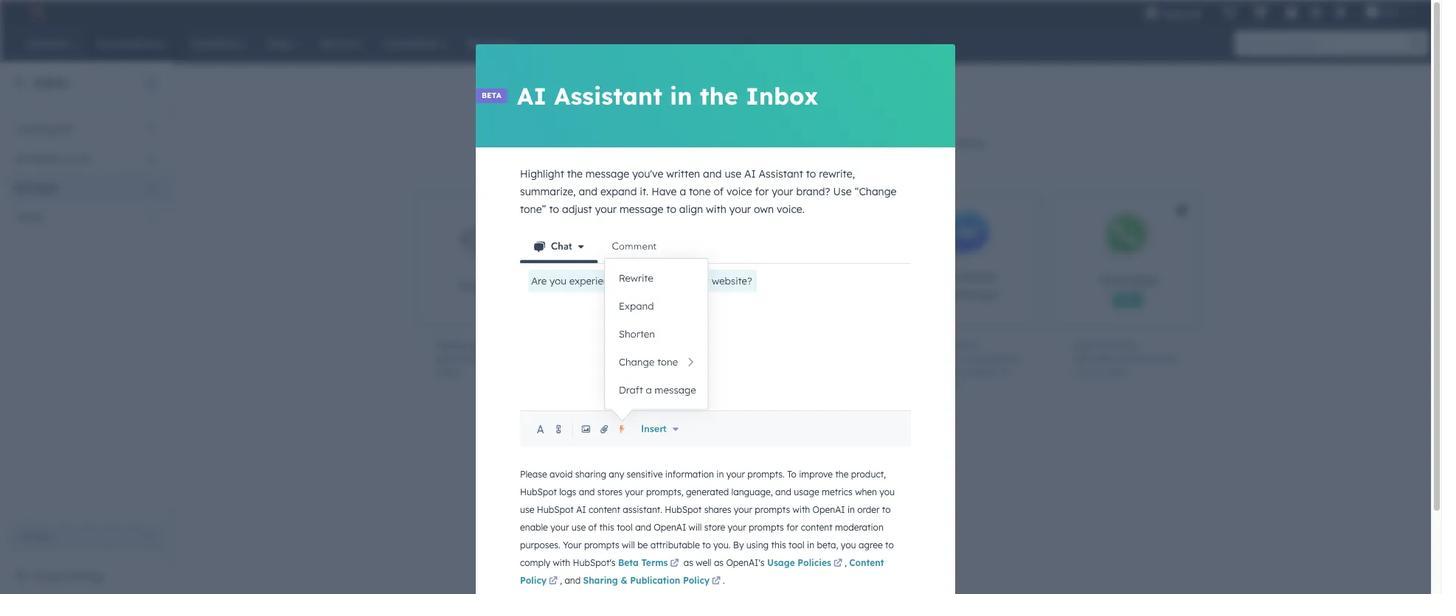 Task type: describe. For each thing, give the bounding box(es) containing it.
1 horizontal spatial the
[[700, 81, 738, 111]]

of inside highlight the message you've written and use ai assistant to rewrite, summarize, and expand it. have a tone of voice for your brand? use "change tone" to adjust your message to align with your own voice.
[[714, 185, 724, 199]]

beta,
[[817, 540, 839, 552]]

please
[[520, 470, 547, 481]]

upgrade
[[1161, 7, 1203, 19]]

hubspot down logs
[[537, 505, 574, 516]]

a
[[680, 185, 686, 199]]

agree
[[859, 540, 883, 552]]

of inside please avoid sharing any sensitive information in your prompts. to improve the product, hubspot logs and stores your prompts, generated language, and usage metrics when you use hubspot ai content assistant. hubspot shares your prompts with openai in order to enable your use of this tool and openai will store your prompts for content moderation purposes. your prompts will be attributable to you. by using this tool in beta, you agree to comply with hubspot's
[[589, 523, 597, 534]]

and inside connect live chat and create chatbots to engage with your website visitors in real time
[[670, 340, 686, 351]]

manage
[[436, 340, 470, 351]]

help image
[[1285, 7, 1299, 20]]

you.
[[714, 540, 731, 552]]

email
[[492, 279, 523, 294]]

say hello.
[[750, 93, 866, 122]]

sharing & publication policy link
[[583, 576, 723, 589]]

any
[[609, 470, 624, 481]]

the inside please avoid sharing any sensitive information in your prompts. to improve the product, hubspot logs and stores your prompts, generated language, and usage metrics when you use hubspot ai content assistant. hubspot shares your prompts with openai in order to enable your use of this tool and openai will store your prompts for content moderation purposes. your prompts will be attributable to you. by using this tool in beta, you agree to comply with hubspot's
[[836, 470, 849, 481]]

to down "summarize,"
[[549, 203, 559, 216]]

&
[[621, 576, 628, 587]]

create inside "start receiving messenger conversations and create chatbots in your inbox"
[[933, 367, 959, 378]]

prompts.
[[748, 470, 785, 481]]

publication
[[630, 576, 681, 587]]

live
[[632, 340, 646, 351]]

"change
[[855, 185, 897, 199]]

new
[[1119, 295, 1137, 304]]

channel
[[719, 137, 756, 150]]

website
[[596, 380, 627, 391]]

enable
[[520, 523, 548, 534]]

inbox inside "start receiving messenger conversations and create chatbots in your inbox"
[[935, 380, 958, 391]]

0 horizontal spatial this
[[600, 523, 615, 534]]

0 for open
[[149, 182, 155, 195]]

usage policies link
[[767, 558, 845, 571]]

Chat checkbox
[[575, 193, 722, 328]]

comply
[[520, 558, 551, 569]]

team email
[[459, 279, 523, 294]]

0 vertical spatial assistant
[[554, 81, 663, 111]]

usage
[[794, 487, 820, 498]]

0 vertical spatial will
[[689, 523, 702, 534]]

marketplaces image
[[1254, 7, 1268, 20]]

start receiving messenger conversations and create chatbots in your inbox
[[914, 340, 1020, 391]]

usage
[[767, 558, 795, 569]]

link opens in a new window image inside content policy link
[[549, 578, 558, 587]]

abc
[[1382, 6, 1401, 18]]

logs
[[560, 487, 577, 498]]

purposes.
[[520, 540, 561, 552]]

hubspot image
[[27, 3, 44, 21]]

time
[[596, 393, 614, 404]]

link opens in a new window image for terms
[[670, 558, 679, 571]]

bringing
[[807, 137, 847, 150]]

by
[[733, 540, 744, 552]]

to inside connect live chat and create chatbots to engage with your website visitors in real time
[[664, 353, 673, 365]]

1 vertical spatial openai
[[654, 523, 686, 534]]

receiving for messenger
[[938, 340, 975, 351]]

as well as openai's
[[681, 558, 767, 569]]

settings link
[[1307, 4, 1326, 20]]

1 vertical spatial tool
[[789, 540, 805, 552]]

Search HubSpot search field
[[1235, 31, 1416, 56]]

all
[[15, 182, 28, 195]]

to inside manage and respond to team emails from your inbox
[[528, 340, 536, 351]]

it.
[[640, 185, 649, 199]]

0 horizontal spatial you
[[841, 540, 856, 552]]

store
[[705, 523, 725, 534]]

hubspot down please
[[520, 487, 557, 498]]

link opens in a new window image for usage policies
[[834, 560, 843, 569]]

inbox settings link
[[32, 568, 104, 586]]

1 0 from the top
[[149, 122, 155, 136]]

hello.
[[802, 93, 866, 122]]

summarize,
[[520, 185, 576, 199]]

product,
[[851, 470, 886, 481]]

say
[[750, 93, 795, 122]]

inbox inside manage and respond to team emails from your inbox
[[436, 367, 459, 378]]

align
[[679, 203, 703, 216]]

1 as from the left
[[684, 558, 694, 569]]

search button
[[1404, 31, 1429, 56]]

hubspot down prompts,
[[665, 505, 702, 516]]

notifications image
[[1335, 7, 1348, 20]]

voice
[[727, 185, 752, 199]]

well
[[696, 558, 712, 569]]

tone
[[689, 185, 711, 199]]

information
[[665, 470, 714, 481]]

to right agree at the right bottom of page
[[886, 540, 894, 552]]

whatsapp inside start receiving whatsapp conversations in your inbox
[[1074, 353, 1117, 365]]

connect for connect your first channel and start bringing conversations to your inbox.
[[629, 137, 669, 150]]

content policy link
[[520, 558, 884, 589]]

calling icon image
[[1223, 6, 1237, 19]]

you've
[[632, 168, 664, 181]]

start receiving whatsapp conversations in your inbox
[[1074, 340, 1178, 378]]

1 vertical spatial prompts
[[749, 523, 784, 534]]

settings
[[64, 570, 104, 584]]

.
[[723, 576, 725, 587]]

connect your first channel and start bringing conversations to your inbox.
[[629, 137, 987, 150]]

conversations for start receiving whatsapp conversations in your inbox
[[1120, 353, 1178, 365]]

with up , and
[[553, 558, 571, 569]]

0 vertical spatial tool
[[617, 523, 633, 534]]

notifications button
[[1329, 0, 1354, 24]]

chatbots inside "start receiving messenger conversations and create chatbots in your inbox"
[[962, 367, 999, 378]]

your inside start receiving whatsapp conversations in your inbox
[[1084, 367, 1102, 378]]

1 vertical spatial content
[[801, 523, 833, 534]]

messenger inside checkbox
[[939, 287, 999, 302]]

metrics
[[822, 487, 853, 498]]

actions
[[21, 532, 52, 543]]

order
[[858, 505, 880, 516]]

assigned
[[15, 152, 59, 165]]

to left the you.
[[702, 540, 711, 552]]

language,
[[732, 487, 773, 498]]

0 vertical spatial you
[[880, 487, 895, 498]]

respond
[[491, 340, 525, 351]]

from
[[490, 353, 510, 365]]

chatbots inside connect live chat and create chatbots to engage with your website visitors in real time
[[624, 353, 662, 365]]

attributable
[[651, 540, 700, 552]]

me
[[75, 152, 90, 165]]

0 vertical spatial whatsapp
[[1099, 273, 1157, 287]]

beta terms
[[618, 558, 668, 569]]

, for ,
[[845, 558, 850, 569]]

beta terms link
[[618, 558, 681, 571]]

facebook messenger
[[939, 269, 999, 302]]

be
[[638, 540, 648, 552]]

1 horizontal spatial openai
[[813, 505, 845, 516]]

assistant inside highlight the message you've written and use ai assistant to rewrite, summarize, and expand it. have a tone of voice for your brand? use "change tone" to adjust your message to align with your own voice.
[[759, 168, 803, 181]]

highlight the message you've written and use ai assistant to rewrite, summarize, and expand it. have a tone of voice for your brand? use "change tone" to adjust your message to align with your own voice.
[[520, 168, 897, 216]]

for inside please avoid sharing any sensitive information in your prompts. to improve the product, hubspot logs and stores your prompts, generated language, and usage metrics when you use hubspot ai content assistant. hubspot shares your prompts with openai in order to enable your use of this tool and openai will store your prompts for content moderation purposes. your prompts will be attributable to you. by using this tool in beta, you agree to comply with hubspot's
[[787, 523, 799, 534]]

improve
[[799, 470, 833, 481]]

the inside highlight the message you've written and use ai assistant to rewrite, summarize, and expand it. have a tone of voice for your brand? use "change tone" to adjust your message to align with your own voice.
[[567, 168, 583, 181]]

brand?
[[797, 185, 831, 199]]

start
[[781, 137, 804, 150]]

Team email checkbox
[[415, 193, 563, 328]]

usage policies
[[767, 558, 832, 569]]

1 vertical spatial this
[[772, 540, 786, 552]]

2 as from the left
[[714, 558, 724, 569]]

moderation
[[835, 523, 884, 534]]

voice.
[[777, 203, 805, 216]]



Task type: vqa. For each thing, say whether or not it's contained in the screenshot.
the bottommost Card
no



Task type: locate. For each thing, give the bounding box(es) containing it.
0 vertical spatial use
[[725, 168, 742, 181]]

receiving inside start receiving whatsapp conversations in your inbox
[[1097, 340, 1135, 351]]

inbox settings
[[32, 570, 104, 584]]

messenger inside "start receiving messenger conversations and create chatbots in your inbox"
[[914, 353, 959, 365]]

ai inside please avoid sharing any sensitive information in your prompts. to improve the product, hubspot logs and stores your prompts, generated language, and usage metrics when you use hubspot ai content assistant. hubspot shares your prompts with openai in order to enable your use of this tool and openai will store your prompts for content moderation purposes. your prompts will be attributable to you. by using this tool in beta, you agree to comply with hubspot's
[[576, 505, 586, 516]]

link opens in a new window image
[[670, 560, 679, 569], [834, 560, 843, 569], [549, 576, 558, 589], [712, 576, 721, 589], [712, 578, 721, 587]]

1 vertical spatial connect
[[596, 340, 630, 351]]

connect up engage
[[596, 340, 630, 351]]

when
[[855, 487, 877, 498]]

chat
[[637, 288, 663, 303]]

ai assistant in the inbox dialog
[[476, 44, 956, 595]]

1 vertical spatial of
[[589, 523, 597, 534]]

as right well
[[714, 558, 724, 569]]

0 vertical spatial ,
[[845, 558, 850, 569]]

1 horizontal spatial will
[[689, 523, 702, 534]]

, for , and
[[560, 576, 562, 587]]

inbox
[[436, 367, 459, 378], [1105, 367, 1127, 378], [935, 380, 958, 391]]

0 horizontal spatial will
[[622, 540, 635, 552]]

will left be
[[622, 540, 635, 552]]

will
[[689, 523, 702, 534], [622, 540, 635, 552]]

avoid
[[550, 470, 573, 481]]

link opens in a new window image for beta terms
[[670, 560, 679, 569]]

1 vertical spatial chatbots
[[962, 367, 999, 378]]

receiving inside "start receiving messenger conversations and create chatbots in your inbox"
[[938, 340, 975, 351]]

0 vertical spatial connect
[[629, 137, 669, 150]]

tone"
[[520, 203, 546, 216]]

actions button
[[9, 526, 164, 550]]

0 horizontal spatial conversations
[[850, 137, 918, 150]]

openai down 'metrics'
[[813, 505, 845, 516]]

1 horizontal spatial this
[[772, 540, 786, 552]]

prompts up using
[[749, 523, 784, 534]]

2 horizontal spatial the
[[836, 470, 849, 481]]

will left store
[[689, 523, 702, 534]]

written
[[667, 168, 700, 181]]

0 vertical spatial of
[[714, 185, 724, 199]]

own
[[754, 203, 774, 216]]

content
[[850, 558, 884, 569]]

0 vertical spatial ai
[[517, 81, 547, 111]]

link opens in a new window image left , and
[[549, 578, 558, 587]]

1 vertical spatial use
[[520, 505, 535, 516]]

0 vertical spatial messenger
[[939, 287, 999, 302]]

0 horizontal spatial start
[[914, 340, 935, 351]]

start for start receiving messenger conversations and create chatbots in your inbox
[[914, 340, 935, 351]]

link opens in a new window image inside usage policies link
[[834, 560, 843, 569]]

your inside connect live chat and create chatbots to engage with your website visitors in real time
[[650, 367, 668, 378]]

0 horizontal spatial ,
[[560, 576, 562, 587]]

message down it.
[[620, 203, 664, 216]]

, right policies
[[845, 558, 850, 569]]

message up expand
[[586, 168, 630, 181]]

tool up usage policies
[[789, 540, 805, 552]]

for
[[755, 185, 769, 199], [787, 523, 799, 534]]

1 horizontal spatial start
[[1074, 340, 1095, 351]]

2 vertical spatial ai
[[576, 505, 586, 516]]

openai's
[[726, 558, 765, 569]]

whatsapp
[[1099, 273, 1157, 287], [1074, 353, 1117, 365]]

of right tone
[[714, 185, 724, 199]]

0 vertical spatial the
[[700, 81, 738, 111]]

chatbots
[[624, 353, 662, 365], [962, 367, 999, 378]]

inbox
[[34, 75, 69, 90], [746, 81, 819, 111], [32, 570, 61, 584]]

beta
[[482, 91, 502, 100]]

1 horizontal spatial for
[[787, 523, 799, 534]]

0 horizontal spatial the
[[567, 168, 583, 181]]

use
[[725, 168, 742, 181], [520, 505, 535, 516], [572, 523, 586, 534]]

0 horizontal spatial tool
[[617, 523, 633, 534]]

use up your
[[572, 523, 586, 534]]

calling icon button
[[1217, 2, 1242, 21]]

receiving down facebook messenger
[[938, 340, 975, 351]]

0 for to
[[149, 152, 155, 165]]

2 horizontal spatial ai
[[745, 168, 756, 181]]

with down usage
[[793, 505, 810, 516]]

1 horizontal spatial as
[[714, 558, 724, 569]]

prompts
[[755, 505, 790, 516], [749, 523, 784, 534], [584, 540, 620, 552]]

link opens in a new window image down 'beta,'
[[834, 558, 843, 571]]

ai up voice
[[745, 168, 756, 181]]

0 vertical spatial 0
[[149, 122, 155, 136]]

0
[[149, 122, 155, 136], [149, 152, 155, 165], [149, 182, 155, 195]]

whatsapp new
[[1099, 273, 1157, 304]]

1 horizontal spatial link opens in a new window image
[[670, 558, 679, 571]]

policy inside "content policy"
[[520, 576, 547, 587]]

1 receiving from the left
[[938, 340, 975, 351]]

link opens in a new window image down attributable
[[670, 558, 679, 571]]

ai assistant in the inbox
[[517, 81, 819, 111]]

1 vertical spatial assistant
[[759, 168, 803, 181]]

highlight
[[520, 168, 564, 181]]

0 vertical spatial content
[[589, 505, 621, 516]]

to down chat
[[664, 353, 673, 365]]

you right when
[[880, 487, 895, 498]]

prompts up hubspot's
[[584, 540, 620, 552]]

use up voice
[[725, 168, 742, 181]]

hubspot's
[[573, 558, 616, 569]]

inbox up unassigned
[[34, 75, 69, 90]]

2 vertical spatial use
[[572, 523, 586, 534]]

receiving
[[938, 340, 975, 351], [1097, 340, 1135, 351]]

team
[[459, 279, 489, 294]]

1 horizontal spatial policy
[[683, 576, 710, 587]]

to right respond
[[528, 340, 536, 351]]

and inside manage and respond to team emails from your inbox
[[473, 340, 489, 351]]

in inside start receiving whatsapp conversations in your inbox
[[1074, 367, 1081, 378]]

stores
[[598, 487, 623, 498]]

0 horizontal spatial chatbots
[[624, 353, 662, 365]]

menu containing abc
[[1135, 0, 1425, 24]]

team
[[436, 353, 458, 365]]

connect up you've
[[629, 137, 669, 150]]

1 horizontal spatial use
[[572, 523, 586, 534]]

0 horizontal spatial policy
[[520, 576, 547, 587]]

search image
[[1412, 38, 1422, 49]]

brad klo image
[[1366, 5, 1379, 18]]

2 horizontal spatial link opens in a new window image
[[834, 558, 843, 571]]

prompts down language,
[[755, 505, 790, 516]]

0 horizontal spatial ai
[[517, 81, 547, 111]]

1 start from the left
[[914, 340, 935, 351]]

link opens in a new window image inside sharing & publication policy link
[[712, 578, 721, 587]]

1 horizontal spatial tool
[[789, 540, 805, 552]]

start inside start receiving whatsapp conversations in your inbox
[[1074, 340, 1095, 351]]

to down have
[[667, 203, 677, 216]]

1 horizontal spatial receiving
[[1097, 340, 1135, 351]]

1 vertical spatial whatsapp
[[1074, 353, 1117, 365]]

generated
[[686, 487, 729, 498]]

2 receiving from the left
[[1097, 340, 1135, 351]]

engage
[[596, 367, 627, 378]]

start for start receiving whatsapp conversations in your inbox
[[1074, 340, 1095, 351]]

1 horizontal spatial chatbots
[[962, 367, 999, 378]]

inbox up start in the right top of the page
[[746, 81, 819, 111]]

Facebook Messenger checkbox
[[894, 193, 1041, 328]]

2 start from the left
[[1074, 340, 1095, 351]]

this up usage
[[772, 540, 786, 552]]

inbox for inbox settings
[[32, 570, 61, 584]]

1 vertical spatial messenger
[[914, 353, 959, 365]]

content up 'beta,'
[[801, 523, 833, 534]]

your inside "start receiving messenger conversations and create chatbots in your inbox"
[[914, 380, 933, 391]]

use up enable
[[520, 505, 535, 516]]

help button
[[1279, 0, 1304, 24]]

2 vertical spatial 0
[[149, 182, 155, 195]]

2 policy from the left
[[683, 576, 710, 587]]

2 horizontal spatial conversations
[[1120, 353, 1178, 365]]

2 horizontal spatial inbox
[[1105, 367, 1127, 378]]

policy down well
[[683, 576, 710, 587]]

hubspot
[[520, 487, 557, 498], [537, 505, 574, 516], [665, 505, 702, 516]]

0 vertical spatial message
[[586, 168, 630, 181]]

first
[[696, 137, 716, 150]]

0 horizontal spatial assistant
[[554, 81, 663, 111]]

conversations
[[850, 137, 918, 150], [962, 353, 1020, 365], [1120, 353, 1178, 365]]

upgrade image
[[1145, 7, 1158, 20]]

conversations for start receiving messenger conversations and create chatbots in your inbox
[[962, 353, 1020, 365]]

terms
[[642, 558, 668, 569]]

0 horizontal spatial for
[[755, 185, 769, 199]]

to right order
[[882, 505, 891, 516]]

inbox inside dialog
[[746, 81, 819, 111]]

the up "summarize,"
[[567, 168, 583, 181]]

link opens in a new window image inside 'beta terms' link
[[670, 560, 679, 569]]

for inside highlight the message you've written and use ai assistant to rewrite, summarize, and expand it. have a tone of voice for your brand? use "change tone" to adjust your message to align with your own voice.
[[755, 185, 769, 199]]

policies
[[798, 558, 832, 569]]

ai down logs
[[576, 505, 586, 516]]

1 horizontal spatial ai
[[576, 505, 586, 516]]

link opens in a new window image for policies
[[834, 558, 843, 571]]

start inside "start receiving messenger conversations and create chatbots in your inbox"
[[914, 340, 935, 351]]

marketplaces button
[[1245, 0, 1276, 24]]

this down stores at bottom
[[600, 523, 615, 534]]

1 vertical spatial you
[[841, 540, 856, 552]]

hubspot link
[[18, 3, 55, 21]]

as left well
[[684, 558, 694, 569]]

for up own
[[755, 185, 769, 199]]

3 0 from the top
[[149, 182, 155, 195]]

with down tone
[[706, 203, 727, 216]]

content down stores at bottom
[[589, 505, 621, 516]]

0 vertical spatial create
[[596, 353, 622, 365]]

prompts,
[[646, 487, 684, 498]]

1 horizontal spatial ,
[[845, 558, 850, 569]]

in inside connect live chat and create chatbots to engage with your website visitors in real time
[[662, 380, 670, 391]]

0 horizontal spatial use
[[520, 505, 535, 516]]

adjust
[[562, 203, 592, 216]]

create inside connect live chat and create chatbots to engage with your website visitors in real time
[[596, 353, 622, 365]]

1 vertical spatial 0
[[149, 152, 155, 165]]

menu
[[1135, 0, 1425, 24]]

with inside highlight the message you've written and use ai assistant to rewrite, summarize, and expand it. have a tone of voice for your brand? use "change tone" to adjust your message to align with your own voice.
[[706, 203, 727, 216]]

rewrite,
[[819, 168, 855, 181]]

connect inside connect live chat and create chatbots to engage with your website visitors in real time
[[596, 340, 630, 351]]

settings image
[[1310, 6, 1323, 20]]

conversations inside "start receiving messenger conversations and create chatbots in your inbox"
[[962, 353, 1020, 365]]

0 horizontal spatial inbox
[[436, 367, 459, 378]]

abc button
[[1357, 0, 1423, 24]]

0 vertical spatial for
[[755, 185, 769, 199]]

with
[[706, 203, 727, 216], [630, 367, 647, 378], [793, 505, 810, 516], [553, 558, 571, 569]]

0 horizontal spatial receiving
[[938, 340, 975, 351]]

0 horizontal spatial of
[[589, 523, 597, 534]]

0 horizontal spatial create
[[596, 353, 622, 365]]

use inside highlight the message you've written and use ai assistant to rewrite, summarize, and expand it. have a tone of voice for your brand? use "change tone" to adjust your message to align with your own voice.
[[725, 168, 742, 181]]

to
[[921, 137, 931, 150], [62, 152, 72, 165], [806, 168, 816, 181], [549, 203, 559, 216], [667, 203, 677, 216], [528, 340, 536, 351], [664, 353, 673, 365], [882, 505, 891, 516], [702, 540, 711, 552], [886, 540, 894, 552]]

in inside "start receiving messenger conversations and create chatbots in your inbox"
[[1001, 367, 1009, 378]]

assistant.
[[623, 505, 663, 516]]

content policy
[[520, 558, 884, 587]]

policy
[[520, 576, 547, 587], [683, 576, 710, 587]]

beta
[[618, 558, 639, 569]]

ai inside highlight the message you've written and use ai assistant to rewrite, summarize, and expand it. have a tone of voice for your brand? use "change tone" to adjust your message to align with your own voice.
[[745, 168, 756, 181]]

None checkbox
[[734, 193, 882, 328], [1053, 193, 1255, 328], [734, 193, 882, 328], [1053, 193, 1255, 328]]

in
[[670, 81, 693, 111], [1001, 367, 1009, 378], [1074, 367, 1081, 378], [662, 380, 670, 391], [717, 470, 724, 481], [848, 505, 855, 516], [807, 540, 815, 552]]

with inside connect live chat and create chatbots to engage with your website visitors in real time
[[630, 367, 647, 378]]

menu item
[[1213, 0, 1216, 24]]

link opens in a new window image
[[670, 558, 679, 571], [834, 558, 843, 571], [549, 578, 558, 587]]

your
[[563, 540, 582, 552]]

shares
[[704, 505, 732, 516]]

0 vertical spatial this
[[600, 523, 615, 534]]

the up 'metrics'
[[836, 470, 849, 481]]

messenger
[[939, 287, 999, 302], [914, 353, 959, 365]]

to left me
[[62, 152, 72, 165]]

1 horizontal spatial content
[[801, 523, 833, 534]]

emails
[[460, 353, 487, 365]]

1 vertical spatial create
[[933, 367, 959, 378]]

1 horizontal spatial you
[[880, 487, 895, 498]]

and inside "start receiving messenger conversations and create chatbots in your inbox"
[[914, 367, 930, 378]]

please avoid sharing any sensitive information in your prompts. to improve the product, hubspot logs and stores your prompts, generated language, and usage metrics when you use hubspot ai content assistant. hubspot shares your prompts with openai in order to enable your use of this tool and openai will store your prompts for content moderation purposes. your prompts will be attributable to you. by using this tool in beta, you agree to comply with hubspot's
[[520, 470, 895, 569]]

1 vertical spatial the
[[567, 168, 583, 181]]

sharing & publication policy
[[583, 576, 710, 587]]

conversations inside start receiving whatsapp conversations in your inbox
[[1120, 353, 1178, 365]]

1 policy from the left
[[520, 576, 547, 587]]

use
[[833, 185, 852, 199]]

your inside manage and respond to team emails from your inbox
[[512, 353, 531, 365]]

1 vertical spatial ,
[[560, 576, 562, 587]]

,
[[845, 558, 850, 569], [560, 576, 562, 587]]

inbox left settings
[[32, 570, 61, 584]]

ai right beta
[[517, 81, 547, 111]]

message
[[586, 168, 630, 181], [620, 203, 664, 216]]

2 vertical spatial the
[[836, 470, 849, 481]]

1 horizontal spatial assistant
[[759, 168, 803, 181]]

1 horizontal spatial inbox
[[935, 380, 958, 391]]

0 horizontal spatial openai
[[654, 523, 686, 534]]

2 horizontal spatial use
[[725, 168, 742, 181]]

tool down assistant. on the bottom left
[[617, 523, 633, 534]]

open
[[31, 182, 57, 195]]

all open
[[15, 182, 57, 195]]

1 horizontal spatial create
[[933, 367, 959, 378]]

to up brand?
[[806, 168, 816, 181]]

inbox.
[[958, 137, 987, 150]]

0 horizontal spatial as
[[684, 558, 694, 569]]

openai up attributable
[[654, 523, 686, 534]]

0 vertical spatial chatbots
[[624, 353, 662, 365]]

1 vertical spatial ai
[[745, 168, 756, 181]]

1 vertical spatial for
[[787, 523, 799, 534]]

0 horizontal spatial content
[[589, 505, 621, 516]]

inbox inside start receiving whatsapp conversations in your inbox
[[1105, 367, 1127, 378]]

sensitive
[[627, 470, 663, 481]]

0 horizontal spatial link opens in a new window image
[[549, 578, 558, 587]]

policy down comply
[[520, 576, 547, 587]]

link opens in a new window image for sharing & publication policy
[[712, 578, 721, 587]]

inbox for inbox
[[34, 75, 69, 90]]

1 vertical spatial will
[[622, 540, 635, 552]]

0 vertical spatial prompts
[[755, 505, 790, 516]]

you
[[880, 487, 895, 498], [841, 540, 856, 552]]

to left inbox.
[[921, 137, 931, 150]]

receiving for whatsapp
[[1097, 340, 1135, 351]]

connect for connect live chat and create chatbots to engage with your website visitors in real time
[[596, 340, 630, 351]]

expand
[[601, 185, 637, 199]]

have
[[652, 185, 677, 199]]

0 vertical spatial openai
[[813, 505, 845, 516]]

1 horizontal spatial of
[[714, 185, 724, 199]]

connect live chat and create chatbots to engage with your website visitors in real time
[[596, 340, 688, 404]]

for up usage policies
[[787, 523, 799, 534]]

2 0 from the top
[[149, 152, 155, 165]]

, left sharing
[[560, 576, 562, 587]]

conversations assistant feature preview image
[[520, 230, 911, 448]]

1 horizontal spatial conversations
[[962, 353, 1020, 365]]

the up the first
[[700, 81, 738, 111]]

receiving down new
[[1097, 340, 1135, 351]]

of up hubspot's
[[589, 523, 597, 534]]

your
[[672, 137, 694, 150], [934, 137, 956, 150], [772, 185, 794, 199], [595, 203, 617, 216], [730, 203, 751, 216], [512, 353, 531, 365], [650, 367, 668, 378], [1084, 367, 1102, 378], [914, 380, 933, 391], [727, 470, 745, 481], [625, 487, 644, 498], [734, 505, 753, 516], [551, 523, 569, 534], [728, 523, 747, 534]]

1 vertical spatial message
[[620, 203, 664, 216]]

you down moderation
[[841, 540, 856, 552]]

link opens in a new window image inside content policy link
[[549, 576, 558, 589]]

2 vertical spatial prompts
[[584, 540, 620, 552]]

with up visitors
[[630, 367, 647, 378]]



